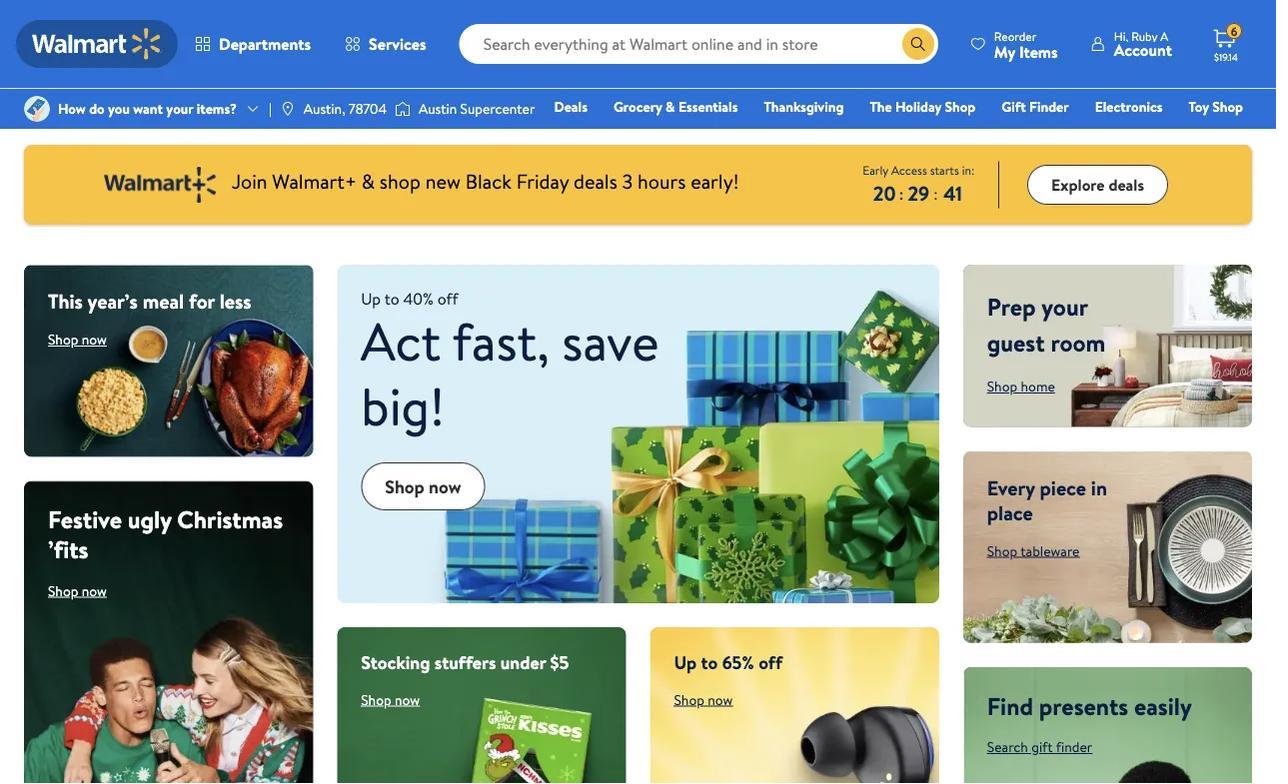 Task type: vqa. For each thing, say whether or not it's contained in the screenshot.
rightmost &
yes



Task type: describe. For each thing, give the bounding box(es) containing it.
now for stuffers
[[395, 690, 420, 710]]

shop
[[380, 167, 421, 195]]

hours
[[638, 167, 686, 195]]

grocery
[[614, 97, 662, 116]]

 image for how do you want your items?
[[24, 96, 50, 122]]

0 horizontal spatial deals
[[574, 167, 618, 195]]

prep
[[987, 290, 1036, 323]]

access
[[892, 161, 927, 178]]

shop for prep your guest room
[[987, 377, 1018, 396]]

78704
[[349, 99, 387, 118]]

now for ugly
[[82, 581, 107, 601]]

finder
[[1056, 738, 1093, 757]]

up to 65% off
[[674, 650, 783, 675]]

festive ugly christmas 'fits
[[48, 503, 283, 567]]

search
[[987, 738, 1028, 757]]

new
[[425, 167, 461, 195]]

now for fast,
[[429, 474, 461, 499]]

electronics
[[1095, 97, 1163, 116]]

gift
[[1002, 97, 1026, 116]]

shop now link for stocking stuffers under $5
[[361, 690, 420, 710]]

the holiday shop
[[870, 97, 976, 116]]

shop now link for festive ugly christmas 'fits
[[48, 581, 107, 601]]

home link
[[869, 124, 924, 145]]

services
[[369, 33, 426, 55]]

0 vertical spatial your
[[166, 99, 193, 118]]

starts
[[930, 161, 959, 178]]

grocery & essentials
[[614, 97, 738, 116]]

shop now for act fast, save big!
[[385, 474, 461, 499]]

services button
[[328, 20, 443, 68]]

year's
[[88, 287, 138, 315]]

every piece in place
[[987, 474, 1108, 527]]

29
[[908, 179, 930, 207]]

join
[[232, 167, 267, 195]]

my
[[994, 40, 1016, 62]]

items
[[1019, 40, 1058, 62]]

austin, 78704
[[304, 99, 387, 118]]

walmart+ link
[[1175, 124, 1252, 145]]

shop now link for this year's meal for less
[[48, 330, 107, 349]]

fashion link
[[932, 124, 996, 145]]

do
[[89, 99, 105, 118]]

shop home
[[987, 377, 1055, 396]]

shop now for up to 65% off
[[674, 690, 733, 710]]

'fits
[[48, 533, 88, 567]]

stocking stuffers under $5
[[361, 650, 569, 675]]

shop home link
[[987, 377, 1055, 396]]

how
[[58, 99, 86, 118]]

1 vertical spatial walmart+
[[272, 167, 357, 195]]

items?
[[197, 99, 237, 118]]

grocery & essentials link
[[605, 96, 747, 117]]

off
[[759, 650, 783, 675]]

deals
[[554, 97, 588, 116]]

reorder my items
[[994, 27, 1058, 62]]

thanksgiving link
[[755, 96, 853, 117]]

austin
[[419, 99, 457, 118]]

place
[[987, 499, 1033, 527]]

room
[[1051, 326, 1106, 359]]

shop for up to 65% off
[[674, 690, 705, 710]]

friday
[[516, 167, 569, 195]]

shop tableware
[[987, 541, 1080, 561]]

you
[[108, 99, 130, 118]]

now for year's
[[82, 330, 107, 349]]

shop inside toy shop home
[[1213, 97, 1244, 116]]

the holiday shop link
[[861, 96, 985, 117]]

tableware
[[1021, 541, 1080, 561]]

 image for austin supercenter
[[395, 99, 411, 119]]

piece
[[1040, 474, 1087, 502]]

guest
[[987, 326, 1045, 359]]

presents
[[1039, 690, 1129, 723]]

early
[[863, 161, 889, 178]]

departments button
[[178, 20, 328, 68]]

2 : from the left
[[934, 182, 938, 204]]

explore
[[1052, 174, 1105, 196]]

early!
[[691, 167, 739, 195]]

shop for act fast, save big!
[[385, 474, 425, 499]]

0 horizontal spatial &
[[362, 167, 375, 195]]

shop for festive ugly christmas 'fits
[[48, 581, 78, 601]]

stocking
[[361, 650, 430, 675]]

this
[[48, 287, 83, 315]]

shop now for stocking stuffers under $5
[[361, 690, 420, 710]]

walmart image
[[32, 28, 162, 60]]

fashion
[[941, 125, 987, 144]]

festive
[[48, 503, 122, 537]]



Task type: locate. For each thing, give the bounding box(es) containing it.
 image
[[280, 101, 296, 117]]

20
[[873, 179, 896, 207]]

deals right explore
[[1109, 174, 1145, 196]]

shop for every piece in place
[[987, 541, 1018, 561]]

under
[[501, 650, 546, 675]]

shop for stocking stuffers under $5
[[361, 690, 391, 710]]

big!
[[361, 370, 445, 442]]

gift finder
[[1002, 97, 1069, 116]]

now down stocking
[[395, 690, 420, 710]]

this year's meal for less
[[48, 287, 251, 315]]

stuffers
[[435, 650, 496, 675]]

walmart+ right join
[[272, 167, 357, 195]]

|
[[269, 99, 272, 118]]

fast,
[[453, 305, 550, 377]]

1 vertical spatial your
[[1042, 290, 1088, 323]]

walmart plus logo image
[[104, 167, 216, 203]]

reorder
[[994, 27, 1037, 44]]

shop now link down stocking
[[361, 690, 420, 710]]

1 horizontal spatial deals
[[1109, 174, 1145, 196]]

shop now link
[[48, 330, 107, 349], [361, 463, 485, 511], [48, 581, 107, 601], [361, 690, 420, 710], [674, 690, 733, 710]]

shop now link for act fast, save big!
[[361, 463, 485, 511]]

shop tableware link
[[987, 541, 1080, 561]]

shop now
[[48, 330, 107, 349], [385, 474, 461, 499], [48, 581, 107, 601], [361, 690, 420, 710], [674, 690, 733, 710]]

0 vertical spatial &
[[666, 97, 675, 116]]

explore deals button
[[1028, 165, 1169, 205]]

supercenter
[[460, 99, 535, 118]]

41
[[944, 179, 963, 207]]

3
[[622, 167, 633, 195]]

0 horizontal spatial your
[[166, 99, 193, 118]]

now down 'fits
[[82, 581, 107, 601]]

toy shop home
[[878, 97, 1244, 144]]

shop now link down big! in the left of the page
[[361, 463, 485, 511]]

explore deals
[[1052, 174, 1145, 196]]

shop for this year's meal for less
[[48, 330, 78, 349]]

finder
[[1030, 97, 1069, 116]]

debit
[[1124, 125, 1158, 144]]

now down up to 65% off
[[708, 690, 733, 710]]

your
[[166, 99, 193, 118], [1042, 290, 1088, 323]]

in:
[[962, 161, 975, 178]]

shop down this
[[48, 330, 78, 349]]

act
[[361, 305, 441, 377]]

registry link
[[1004, 124, 1073, 145]]

0 vertical spatial walmart+
[[1184, 125, 1244, 144]]

65%
[[722, 650, 755, 675]]

shop left home
[[987, 377, 1018, 396]]

shop now for this year's meal for less
[[48, 330, 107, 349]]

departments
[[219, 33, 311, 55]]

shop now for festive ugly christmas 'fits
[[48, 581, 107, 601]]

shop down big! in the left of the page
[[385, 474, 425, 499]]

$5
[[550, 650, 569, 675]]

search gift finder link
[[987, 738, 1093, 757]]

home
[[878, 125, 915, 144]]

shop now link down 'fits
[[48, 581, 107, 601]]

1 horizontal spatial walmart+
[[1184, 125, 1244, 144]]

shop now link down this
[[48, 330, 107, 349]]

join walmart+ & shop new black friday deals 3 hours early!
[[232, 167, 739, 195]]

search gift finder
[[987, 738, 1093, 757]]

0 horizontal spatial  image
[[24, 96, 50, 122]]

less
[[220, 287, 251, 315]]

shop down 'fits
[[48, 581, 78, 601]]

every
[[987, 474, 1035, 502]]

& left shop
[[362, 167, 375, 195]]

1 horizontal spatial &
[[666, 97, 675, 116]]

: left 41
[[934, 182, 938, 204]]

want
[[133, 99, 163, 118]]

shop now link for up to 65% off
[[674, 690, 733, 710]]

early access starts in: 20 : 29 : 41
[[863, 161, 975, 207]]

up
[[674, 650, 697, 675]]

your inside prep your guest room
[[1042, 290, 1088, 323]]

electronics link
[[1086, 96, 1172, 117]]

shop down stocking
[[361, 690, 391, 710]]

shop down place
[[987, 541, 1018, 561]]

shop now down stocking
[[361, 690, 420, 710]]

 image right 78704
[[395, 99, 411, 119]]

shop now link down "to"
[[674, 690, 733, 710]]

hi,
[[1114, 27, 1129, 44]]

 image
[[24, 96, 50, 122], [395, 99, 411, 119]]

6
[[1231, 23, 1238, 40]]

essentials
[[679, 97, 738, 116]]

now down big! in the left of the page
[[429, 474, 461, 499]]

1 vertical spatial &
[[362, 167, 375, 195]]

in
[[1091, 474, 1108, 502]]

1 horizontal spatial  image
[[395, 99, 411, 119]]

deals link
[[545, 96, 597, 117]]

how do you want your items?
[[58, 99, 237, 118]]

1 horizontal spatial your
[[1042, 290, 1088, 323]]

deals inside button
[[1109, 174, 1145, 196]]

$19.14
[[1215, 50, 1238, 63]]

austin supercenter
[[419, 99, 535, 118]]

gift
[[1032, 738, 1053, 757]]

 image left the how
[[24, 96, 50, 122]]

find
[[987, 690, 1034, 723]]

Walmart Site-Wide search field
[[459, 24, 938, 64]]

now for to
[[708, 690, 733, 710]]

one
[[1090, 125, 1120, 144]]

austin,
[[304, 99, 345, 118]]

: right 20
[[899, 182, 904, 204]]

shop now down big! in the left of the page
[[385, 474, 461, 499]]

shop now down this
[[48, 330, 107, 349]]

search icon image
[[910, 36, 926, 52]]

meal
[[143, 287, 184, 315]]

0 horizontal spatial walmart+
[[272, 167, 357, 195]]

:
[[899, 182, 904, 204], [934, 182, 938, 204]]

one debit link
[[1081, 124, 1167, 145]]

1 horizontal spatial :
[[934, 182, 938, 204]]

shop now down 'fits
[[48, 581, 107, 601]]

christmas
[[177, 503, 283, 537]]

& right grocery
[[666, 97, 675, 116]]

for
[[189, 287, 215, 315]]

Search search field
[[459, 24, 938, 64]]

shop up fashion at the right of the page
[[945, 97, 976, 116]]

ugly
[[128, 503, 172, 537]]

shop down up
[[674, 690, 705, 710]]

toy
[[1189, 97, 1209, 116]]

one debit
[[1090, 125, 1158, 144]]

shop right toy
[[1213, 97, 1244, 116]]

deals left 3
[[574, 167, 618, 195]]

now
[[82, 330, 107, 349], [429, 474, 461, 499], [82, 581, 107, 601], [395, 690, 420, 710], [708, 690, 733, 710]]

your right want
[[166, 99, 193, 118]]

deals
[[574, 167, 618, 195], [1109, 174, 1145, 196]]

shop now down "to"
[[674, 690, 733, 710]]

your up room
[[1042, 290, 1088, 323]]

shop
[[945, 97, 976, 116], [1213, 97, 1244, 116], [48, 330, 78, 349], [987, 377, 1018, 396], [385, 474, 425, 499], [987, 541, 1018, 561], [48, 581, 78, 601], [361, 690, 391, 710], [674, 690, 705, 710]]

find presents easily
[[987, 690, 1192, 723]]

0 horizontal spatial :
[[899, 182, 904, 204]]

1 : from the left
[[899, 182, 904, 204]]

prep your guest room
[[987, 290, 1106, 359]]

save
[[562, 305, 659, 377]]

easily
[[1135, 690, 1192, 723]]

a
[[1161, 27, 1169, 44]]

walmart+ down the toy shop link
[[1184, 125, 1244, 144]]

holiday
[[896, 97, 942, 116]]

home
[[1021, 377, 1055, 396]]

now down "year's" on the top of page
[[82, 330, 107, 349]]



